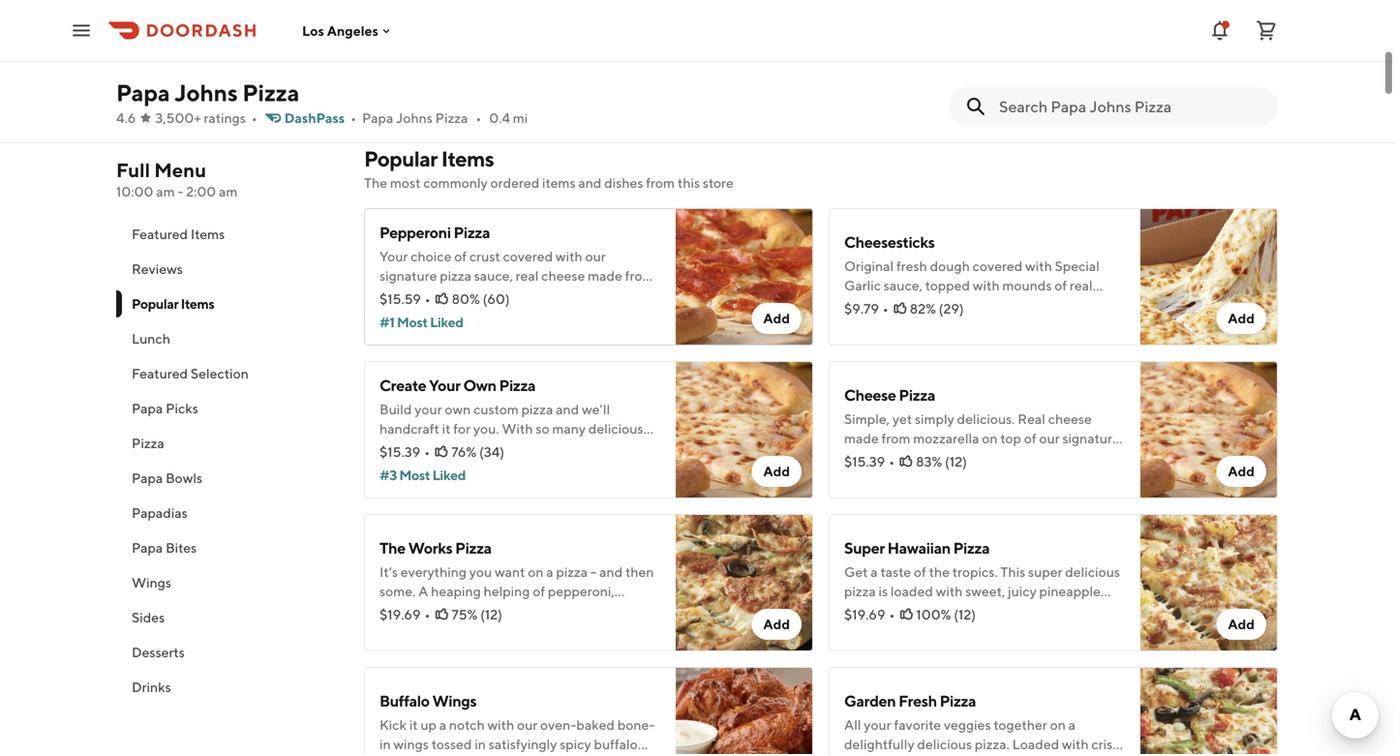 Task type: locate. For each thing, give the bounding box(es) containing it.
and up many
[[556, 401, 579, 417]]

#1 most liked
[[380, 314, 463, 330]]

9/18/23 • doordash order
[[1174, 33, 1313, 46]]

wings up "sides" at the left bottom of the page
[[132, 575, 171, 591]]

los angeles button
[[302, 23, 394, 38]]

items down reviews button
[[181, 296, 214, 312]]

0 horizontal spatial your
[[415, 401, 442, 417]]

items for featured items
[[191, 226, 225, 242]]

notification bell image
[[1208, 19, 1232, 42]]

• left 75%
[[425, 607, 430, 623]]

0 horizontal spatial $19.69 •
[[380, 607, 430, 623]]

100% (12)
[[916, 607, 976, 623]]

1 featured from the top
[[132, 226, 188, 242]]

papa johns pizza
[[116, 79, 299, 107]]

(12) for cheese pizza
[[945, 454, 967, 470]]

popular up most
[[364, 146, 437, 171]]

featured items
[[132, 226, 225, 242]]

pepperoni
[[380, 223, 451, 242]]

$15.39 left 83%
[[844, 454, 885, 470]]

johns up 3,500+ ratings •
[[175, 79, 238, 107]]

items up reviews button
[[191, 226, 225, 242]]

popular for popular items
[[132, 296, 178, 312]]

liked for pepperoni pizza
[[430, 314, 463, 330]]

and inside create your own pizza build your own custom pizza and we'll handcraft it for you. with so many delicious options to choose from, your masterpiece is waiting!
[[556, 401, 579, 417]]

papa for papa johns pizza • 0.4 mi
[[362, 110, 393, 126]]

papa left picks
[[132, 400, 163, 416]]

the left works
[[380, 539, 406, 557]]

0 vertical spatial popular
[[364, 146, 437, 171]]

most for pepperoni pizza
[[397, 314, 428, 330]]

the left most
[[364, 175, 387, 191]]

you.
[[473, 421, 499, 437]]

papa for papa bowls
[[132, 470, 163, 486]]

1 vertical spatial and
[[556, 401, 579, 417]]

76% (34)
[[451, 444, 505, 460]]

pizza up dashpass
[[242, 79, 299, 107]]

1 vertical spatial most
[[399, 467, 430, 483]]

from,
[[491, 440, 523, 456]]

$15.39 • down handcraft
[[380, 444, 430, 460]]

$19.69 • for the
[[380, 607, 430, 623]]

papa up 4.6
[[116, 79, 170, 107]]

$19.69 down the super
[[844, 607, 885, 623]]

0 horizontal spatial am
[[156, 183, 175, 199]]

pizza left 0.4
[[435, 110, 468, 126]]

papa bites button
[[116, 531, 341, 565]]

1 vertical spatial popular
[[132, 296, 178, 312]]

2 featured from the top
[[132, 366, 188, 381]]

$19.69 left 75%
[[380, 607, 421, 623]]

83% (12)
[[916, 454, 967, 470]]

75% (12)
[[452, 607, 502, 623]]

popular inside the popular items the most commonly ordered items and dishes from this store
[[364, 146, 437, 171]]

popular items the most commonly ordered items and dishes from this store
[[364, 146, 734, 191]]

papa right dashpass •
[[362, 110, 393, 126]]

your down so
[[526, 440, 553, 456]]

popular items
[[132, 296, 214, 312]]

0 vertical spatial the
[[364, 175, 387, 191]]

pizza button
[[116, 426, 341, 461]]

selection
[[191, 366, 249, 381]]

2 $19.69 from the left
[[844, 607, 885, 623]]

items for popular items
[[181, 296, 214, 312]]

pizza right cheese
[[899, 386, 935, 404]]

and inside the popular items the most commonly ordered items and dishes from this store
[[578, 175, 602, 191]]

2 vertical spatial items
[[181, 296, 214, 312]]

papa for papa picks
[[132, 400, 163, 416]]

1 vertical spatial featured
[[132, 366, 188, 381]]

• left 0.4
[[476, 110, 481, 126]]

pepperoni pizza
[[380, 223, 490, 242]]

1 horizontal spatial $15.39
[[844, 454, 885, 470]]

dishes
[[604, 175, 643, 191]]

featured up the reviews at the left of the page
[[132, 226, 188, 242]]

featured inside button
[[132, 226, 188, 242]]

0 horizontal spatial wings
[[132, 575, 171, 591]]

0 vertical spatial and
[[578, 175, 602, 191]]

items up the commonly
[[441, 146, 494, 171]]

wings inside button
[[132, 575, 171, 591]]

(12) right 75%
[[480, 607, 502, 623]]

we'll
[[582, 401, 610, 417]]

(12) right 83%
[[945, 454, 967, 470]]

items inside featured items button
[[191, 226, 225, 242]]

1 horizontal spatial am
[[219, 183, 238, 199]]

items
[[542, 175, 576, 191]]

$15.39 for cheese pizza
[[844, 454, 885, 470]]

0 horizontal spatial $15.39 •
[[380, 444, 430, 460]]

$19.69 • left 75%
[[380, 607, 430, 623]]

cheesesticks
[[844, 233, 935, 251]]

bowls
[[166, 470, 203, 486]]

$15.39
[[380, 444, 420, 460], [844, 454, 885, 470]]

super hawaiian pizza
[[844, 539, 990, 557]]

most down $15.59 •
[[397, 314, 428, 330]]

los angeles
[[302, 23, 378, 38]]

picks
[[166, 400, 198, 416]]

2 $19.69 • from the left
[[844, 607, 895, 623]]

0 vertical spatial johns
[[175, 79, 238, 107]]

angeles
[[327, 23, 378, 38]]

1 vertical spatial johns
[[396, 110, 433, 126]]

add for cheesesticks
[[1228, 310, 1255, 326]]

$15.39 • for create your own pizza
[[380, 444, 430, 460]]

garden fresh pizza image
[[1141, 667, 1278, 754]]

wings button
[[116, 565, 341, 600]]

dashpass •
[[284, 110, 356, 126]]

0 horizontal spatial $15.39
[[380, 444, 420, 460]]

pizza right hawaiian
[[953, 539, 990, 557]]

pizza down papa picks
[[132, 435, 164, 451]]

add button
[[752, 303, 802, 334], [1217, 303, 1266, 334], [752, 456, 802, 487], [1217, 456, 1266, 487], [752, 609, 802, 640], [1217, 609, 1266, 640]]

your
[[415, 401, 442, 417], [526, 440, 553, 456]]

most right #3
[[399, 467, 430, 483]]

1 horizontal spatial popular
[[364, 146, 437, 171]]

items inside the popular items the most commonly ordered items and dishes from this store
[[441, 146, 494, 171]]

papa left bowls
[[132, 470, 163, 486]]

0 horizontal spatial $19.69
[[380, 607, 421, 623]]

0 vertical spatial wings
[[132, 575, 171, 591]]

johns up most
[[396, 110, 433, 126]]

pizza
[[242, 79, 299, 107], [435, 110, 468, 126], [454, 223, 490, 242], [499, 376, 536, 395], [899, 386, 935, 404], [132, 435, 164, 451], [455, 539, 492, 557], [953, 539, 990, 557], [940, 692, 976, 710]]

liked down 76%
[[432, 467, 466, 483]]

the
[[364, 175, 387, 191], [380, 539, 406, 557]]

your up handcraft
[[415, 401, 442, 417]]

(60)
[[483, 291, 510, 307]]

wings right buffalo
[[432, 692, 477, 710]]

$15.39 • left 83%
[[844, 454, 895, 470]]

am right 2:00
[[219, 183, 238, 199]]

1 horizontal spatial $15.39 •
[[844, 454, 895, 470]]

0 vertical spatial your
[[415, 401, 442, 417]]

0 horizontal spatial popular
[[132, 296, 178, 312]]

featured items button
[[116, 217, 341, 252]]

add for super hawaiian pizza
[[1228, 616, 1255, 632]]

popular
[[364, 146, 437, 171], [132, 296, 178, 312]]

1 vertical spatial liked
[[432, 467, 466, 483]]

papa picks button
[[116, 391, 341, 426]]

pizza right fresh
[[940, 692, 976, 710]]

0 vertical spatial liked
[[430, 314, 463, 330]]

add button for cheesesticks
[[1217, 303, 1266, 334]]

(12) right 100%
[[954, 607, 976, 623]]

liked down 80%
[[430, 314, 463, 330]]

featured up papa picks
[[132, 366, 188, 381]]

1 vertical spatial items
[[191, 226, 225, 242]]

papadias button
[[116, 496, 341, 531]]

items
[[441, 146, 494, 171], [191, 226, 225, 242], [181, 296, 214, 312]]

1 horizontal spatial johns
[[396, 110, 433, 126]]

reviews button
[[116, 252, 341, 287]]

papa
[[116, 79, 170, 107], [362, 110, 393, 126], [132, 400, 163, 416], [132, 470, 163, 486], [132, 540, 163, 556]]

pizza inside button
[[132, 435, 164, 451]]

1 vertical spatial wings
[[432, 692, 477, 710]]

pizza up pizza
[[499, 376, 536, 395]]

1 horizontal spatial your
[[526, 440, 553, 456]]

this
[[678, 175, 700, 191]]

$15.39 • for cheese pizza
[[844, 454, 895, 470]]

82% (29)
[[910, 301, 964, 317]]

1 horizontal spatial $19.69
[[844, 607, 885, 623]]

papa left bites
[[132, 540, 163, 556]]

1 $19.69 • from the left
[[380, 607, 430, 623]]

johns for papa johns pizza
[[175, 79, 238, 107]]

featured inside 'button'
[[132, 366, 188, 381]]

items for popular items the most commonly ordered items and dishes from this store
[[441, 146, 494, 171]]

0 vertical spatial items
[[441, 146, 494, 171]]

• up #3 most liked
[[424, 444, 430, 460]]

choose
[[444, 440, 488, 456]]

drinks
[[132, 679, 171, 695]]

$19.69 • left 100%
[[844, 607, 895, 623]]

#1
[[380, 314, 395, 330]]

1 horizontal spatial $19.69 •
[[844, 607, 895, 623]]

am left -
[[156, 183, 175, 199]]

$15.39 down handcraft
[[380, 444, 420, 460]]

wings
[[132, 575, 171, 591], [432, 692, 477, 710]]

cheese
[[844, 386, 896, 404]]

for
[[453, 421, 471, 437]]

0 horizontal spatial johns
[[175, 79, 238, 107]]

and right items
[[578, 175, 602, 191]]

most
[[397, 314, 428, 330], [399, 467, 430, 483]]

add button for pepperoni pizza
[[752, 303, 802, 334]]

build
[[380, 401, 412, 417]]

0 vertical spatial most
[[397, 314, 428, 330]]

1 $19.69 from the left
[[380, 607, 421, 623]]

buffalo wings image
[[676, 667, 813, 754]]

and
[[578, 175, 602, 191], [556, 401, 579, 417]]

commonly
[[423, 175, 488, 191]]

los
[[302, 23, 324, 38]]

• left 83%
[[889, 454, 895, 470]]

popular for popular items the most commonly ordered items and dishes from this store
[[364, 146, 437, 171]]

0 vertical spatial featured
[[132, 226, 188, 242]]

popular down the reviews at the left of the page
[[132, 296, 178, 312]]

own
[[445, 401, 471, 417]]



Task type: vqa. For each thing, say whether or not it's contained in the screenshot.


Task type: describe. For each thing, give the bounding box(es) containing it.
mi
[[513, 110, 528, 126]]

drinks button
[[116, 670, 341, 705]]

80%
[[452, 291, 480, 307]]

it
[[442, 421, 451, 437]]

liked for create your own pizza
[[432, 467, 466, 483]]

(12) for super hawaiian pizza
[[954, 607, 976, 623]]

$15.59
[[380, 291, 421, 307]]

super
[[844, 539, 885, 557]]

-
[[178, 183, 183, 199]]

desserts
[[132, 644, 185, 660]]

papa bites
[[132, 540, 197, 556]]

cheese pizza image
[[1141, 361, 1278, 499]]

fresh
[[899, 692, 937, 710]]

3,500+
[[155, 110, 201, 126]]

$15.39 for create your own pizza
[[380, 444, 420, 460]]

create
[[380, 376, 426, 395]]

• right dashpass
[[351, 110, 356, 126]]

pizza down the commonly
[[454, 223, 490, 242]]

buffalo
[[380, 692, 430, 710]]

0.4
[[489, 110, 510, 126]]

• right 9/18/23
[[1219, 33, 1223, 46]]

full menu 10:00 am - 2:00 am
[[116, 159, 238, 199]]

(29)
[[939, 301, 964, 317]]

$19.69 • for super
[[844, 607, 895, 623]]

papa for papa bites
[[132, 540, 163, 556]]

so
[[536, 421, 550, 437]]

10:00
[[116, 183, 153, 199]]

$9.79 •
[[844, 301, 889, 317]]

1 horizontal spatial wings
[[432, 692, 477, 710]]

9/18/23
[[1174, 33, 1217, 46]]

pizza right works
[[455, 539, 492, 557]]

add button for create your own pizza
[[752, 456, 802, 487]]

pizza
[[522, 401, 553, 417]]

add for create your own pizza
[[763, 463, 790, 479]]

masterpiece
[[556, 440, 631, 456]]

• right $9.79
[[883, 301, 889, 317]]

with
[[502, 421, 533, 437]]

100%
[[916, 607, 951, 623]]

76%
[[451, 444, 477, 460]]

pizza inside create your own pizza build your own custom pizza and we'll handcraft it for you. with so many delicious options to choose from, your masterpiece is waiting!
[[499, 376, 536, 395]]

add button for cheese pizza
[[1217, 456, 1266, 487]]

4.6
[[116, 110, 136, 126]]

$19.69 for the
[[380, 607, 421, 623]]

create your own pizza build your own custom pizza and we'll handcraft it for you. with so many delicious options to choose from, your masterpiece is waiting!
[[380, 376, 643, 475]]

2 am from the left
[[219, 183, 238, 199]]

ratings
[[204, 110, 246, 126]]

1 vertical spatial your
[[526, 440, 553, 456]]

order
[[1281, 33, 1313, 46]]

your
[[429, 376, 461, 395]]

add button for the works pizza
[[752, 609, 802, 640]]

(34)
[[479, 444, 505, 460]]

#3 most liked
[[380, 467, 466, 483]]

is
[[634, 440, 643, 456]]

add button for super hawaiian pizza
[[1217, 609, 1266, 640]]

papa for papa johns pizza
[[116, 79, 170, 107]]

full
[[116, 159, 150, 182]]

pepperoni pizza image
[[676, 208, 813, 346]]

reviews
[[132, 261, 183, 277]]

handcraft
[[380, 421, 439, 437]]

add for pepperoni pizza
[[763, 310, 790, 326]]

store
[[703, 175, 734, 191]]

custom
[[474, 401, 519, 417]]

3,500+ ratings •
[[155, 110, 257, 126]]

most
[[390, 175, 421, 191]]

menu
[[154, 159, 206, 182]]

buffalo wings
[[380, 692, 477, 710]]

bites
[[166, 540, 197, 556]]

to
[[428, 440, 441, 456]]

0 items, open order cart image
[[1255, 19, 1278, 42]]

dashpass
[[284, 110, 345, 126]]

hawaiian
[[888, 539, 951, 557]]

Item Search search field
[[999, 96, 1263, 117]]

open menu image
[[70, 19, 93, 42]]

many
[[552, 421, 586, 437]]

doordash
[[1226, 33, 1279, 46]]

featured selection
[[132, 366, 249, 381]]

cheese pizza
[[844, 386, 935, 404]]

75%
[[452, 607, 478, 623]]

featured for featured selection
[[132, 366, 188, 381]]

lunch button
[[116, 321, 341, 356]]

options
[[380, 440, 426, 456]]

sides
[[132, 610, 165, 625]]

waiting!
[[380, 459, 429, 475]]

papadias
[[132, 505, 188, 521]]

papa bowls button
[[116, 461, 341, 496]]

the works pizza image
[[676, 514, 813, 652]]

johns for papa johns pizza • 0.4 mi
[[396, 110, 433, 126]]

from
[[646, 175, 675, 191]]

most for create your own pizza
[[399, 467, 430, 483]]

82%
[[910, 301, 936, 317]]

featured for featured items
[[132, 226, 188, 242]]

garden fresh pizza
[[844, 692, 976, 710]]

$19.69 for super
[[844, 607, 885, 623]]

the works pizza
[[380, 539, 492, 557]]

• right ratings
[[252, 110, 257, 126]]

create your own pizza image
[[676, 361, 813, 499]]

super hawaiian pizza image
[[1141, 514, 1278, 652]]

papa picks
[[132, 400, 198, 416]]

(12) for the works pizza
[[480, 607, 502, 623]]

• left 100%
[[889, 607, 895, 623]]

$15.59 •
[[380, 291, 431, 307]]

lunch
[[132, 331, 170, 347]]

own
[[463, 376, 496, 395]]

papa johns pizza • 0.4 mi
[[362, 110, 528, 126]]

1 am from the left
[[156, 183, 175, 199]]

the inside the popular items the most commonly ordered items and dishes from this store
[[364, 175, 387, 191]]

papa bowls
[[132, 470, 203, 486]]

garden
[[844, 692, 896, 710]]

add for the works pizza
[[763, 616, 790, 632]]

sides button
[[116, 600, 341, 635]]

1 vertical spatial the
[[380, 539, 406, 557]]

• up #1 most liked
[[425, 291, 431, 307]]

add for cheese pizza
[[1228, 463, 1255, 479]]

#3
[[380, 467, 397, 483]]

delicious
[[589, 421, 643, 437]]

$9.79
[[844, 301, 879, 317]]

featured selection button
[[116, 356, 341, 391]]

cheesesticks image
[[1141, 208, 1278, 346]]



